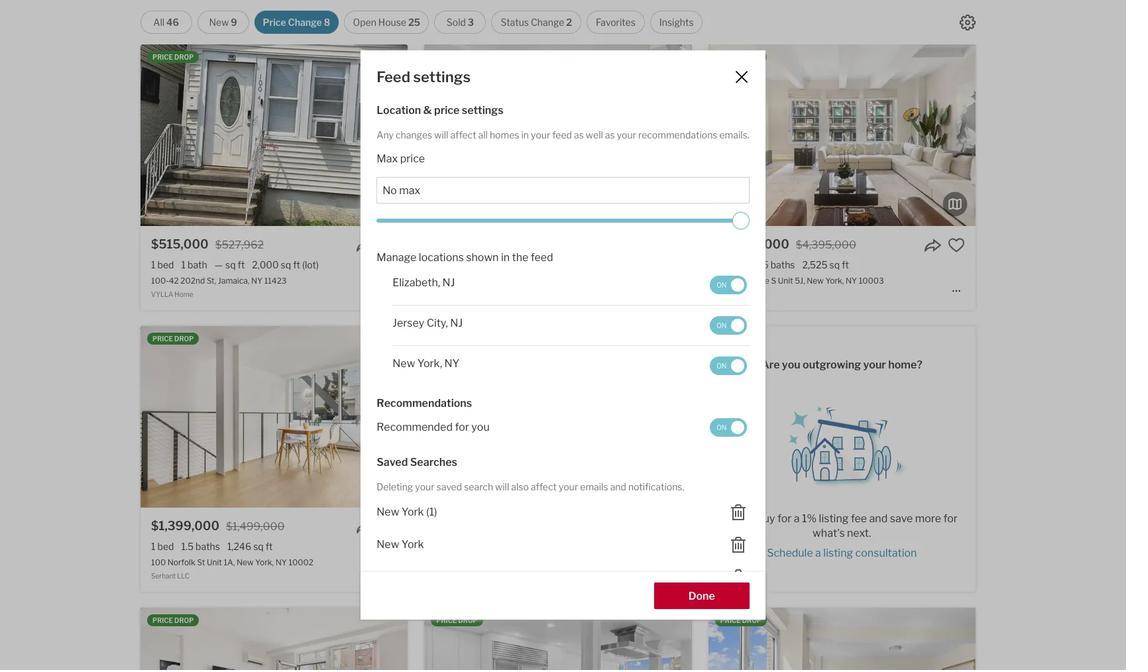 Task type: describe. For each thing, give the bounding box(es) containing it.
an image of a house image
[[776, 397, 908, 487]]

price for 1st photo of 100 norfolk st unit 1a, new york, ny 10002 from left
[[153, 335, 173, 343]]

all
[[478, 129, 488, 140]]

9
[[231, 17, 237, 28]]

2,525 sq ft
[[803, 259, 849, 271]]

0 vertical spatial will
[[434, 129, 448, 140]]

drop for second photo of 100 norfolk st unit 1a, new york, ny 10002 from the left
[[174, 335, 194, 343]]

price drop for second photo of 923 fifth ave unit 7/8d, new york, ny 10021 from left
[[720, 617, 762, 625]]

2 photo of 260 park ave s unit 5j, new york, ny 10003 image from the left
[[709, 44, 976, 226]]

house
[[378, 17, 406, 28]]

New radio
[[197, 11, 249, 34]]

unit inside 260 park ave s unit 5j, new york, ny 10003 serhant llc
[[778, 276, 793, 286]]

69th
[[458, 276, 476, 286]]

3 photo of 112 e 83rd st unit 9c, new york, ny 10028 image from the left
[[692, 326, 959, 508]]

2 photo of 100-42 202nd st, jamaica, ny 11423 image from the left
[[141, 44, 408, 226]]

also
[[511, 481, 529, 493]]

0 horizontal spatial for
[[455, 421, 469, 434]]

sq for —
[[225, 259, 236, 271]]

deleting your saved search will also affect your emails and notifications.
[[377, 481, 685, 493]]

Insights radio
[[650, 11, 703, 34]]

new up "movie"
[[377, 538, 399, 551]]

2.5
[[755, 259, 769, 271]]

price for first photo of 61 w 62nd st unit 21c, new york, ny 10023 from left
[[437, 617, 457, 625]]

100 norfolk st unit 1a, new york, ny 10002 serhant llc
[[151, 558, 314, 580]]

price drop for 2nd photo of 61 w 62nd st unit 21c, new york, ny 10023 from left
[[437, 617, 478, 625]]

260
[[719, 276, 735, 286]]

more
[[915, 512, 941, 525]]

change for 2
[[531, 17, 564, 28]]

1 horizontal spatial for
[[778, 512, 792, 525]]

1 vertical spatial you
[[472, 421, 490, 434]]

Max price input text field
[[383, 184, 744, 197]]

done button
[[654, 583, 750, 610]]

llc inside 100 norfolk st unit 1a, new york, ny 10002 serhant llc
[[177, 572, 189, 580]]

saved searches
[[377, 456, 457, 469]]

vylla
[[151, 291, 173, 299]]

st, for 69th
[[478, 276, 487, 286]]

jersey
[[393, 317, 425, 329]]

$515,000 $527,962
[[151, 237, 264, 251]]

outgrowing
[[803, 358, 861, 371]]

homes
[[490, 129, 519, 140]]

ft for — sq ft
[[238, 259, 245, 271]]

46
[[166, 17, 179, 28]]

ft for 1,246 sq ft
[[266, 541, 273, 552]]

0 vertical spatial feed
[[552, 129, 572, 140]]

your left home?
[[864, 358, 886, 371]]

price drop for second photo of 100 norfolk st unit 1a, new york, ny 10002 from the left
[[153, 335, 194, 343]]

consultation
[[856, 547, 917, 559]]

Price Change radio
[[254, 11, 339, 34]]

serhant llc
[[435, 572, 473, 580]]

310
[[435, 276, 449, 286]]

home?
[[889, 358, 923, 371]]

new down the deleting
[[377, 506, 399, 518]]

sq for 2,000
[[281, 259, 291, 271]]

2 photo of 112 e 83rd st unit 9c, new york, ny 10028 image from the left
[[425, 326, 692, 508]]

$6,925,000
[[512, 239, 572, 251]]

park
[[736, 276, 754, 286]]

deleting
[[377, 481, 413, 493]]

drop for 2nd 'photo of 260 park ave s unit 5j, new york, ny 10003' from left
[[742, 53, 762, 61]]

your left emails
[[559, 481, 578, 493]]

2 photo of 183 mcguinness blvd unit 1d, brooklyn, ny 11222 image from the left
[[141, 608, 408, 670]]

1 photo of 923 fifth ave unit 7/8d, new york, ny 10021 image from the left
[[441, 608, 709, 670]]

sq for 1,246
[[253, 541, 264, 552]]

310 e 69th st, new york, ny 10021
[[435, 276, 564, 286]]

100-42 202nd st, jamaica, ny 11423 vylla home
[[151, 276, 287, 299]]

ny down the 4,375 in the left top of the page
[[528, 276, 539, 286]]

1 photo of 260 park ave s unit 5j, new york, ny 10003 image from the left
[[441, 44, 709, 226]]

your left saved
[[415, 481, 435, 493]]

change for 8
[[288, 17, 322, 28]]

(1)
[[426, 506, 437, 518]]

any
[[377, 129, 394, 140]]

shown
[[466, 251, 499, 264]]

ft for 2,525 sq ft
[[842, 259, 849, 271]]

location
[[377, 104, 421, 116]]

0 vertical spatial in
[[521, 129, 529, 140]]

3 photo of 183 mcguinness blvd unit 1d, brooklyn, ny 11222 image from the left
[[408, 608, 675, 670]]

ny inside 100 norfolk st unit 1a, new york, ny 10002 serhant llc
[[276, 558, 287, 568]]

$527,962
[[215, 239, 264, 251]]

1 bed for 1 bath
[[151, 259, 174, 271]]

$1,399,000 $1,499,000
[[151, 519, 285, 533]]

unit inside 100 norfolk st unit 1a, new york, ny 10002 serhant llc
[[207, 558, 222, 568]]

jamaica,
[[218, 276, 250, 286]]

elizabeth, nj
[[393, 276, 455, 289]]

st
[[197, 558, 205, 568]]

your right well at the right top
[[617, 129, 636, 140]]

42
[[169, 276, 179, 286]]

price for 1st the photo of 310 e 69th st, new york, ny 10021
[[437, 53, 457, 61]]

2 as from the left
[[605, 129, 615, 140]]

0 horizontal spatial price
[[400, 152, 425, 165]]

recommended for you
[[377, 421, 490, 434]]

new down 4.5 baths on the top left of page
[[489, 276, 506, 286]]

favorite button image
[[380, 237, 397, 254]]

ny inside 100-42 202nd st, jamaica, ny 11423 vylla home
[[251, 276, 263, 286]]

1 horizontal spatial will
[[495, 481, 509, 493]]

e
[[451, 276, 456, 286]]

well
[[586, 129, 603, 140]]

260 park ave s unit 5j, new york, ny 10003 serhant llc
[[719, 276, 884, 299]]

baths for 1.5 baths
[[196, 541, 220, 552]]

$515,000
[[151, 237, 209, 251]]

serhant inside 100 norfolk st unit 1a, new york, ny 10002 serhant llc
[[151, 572, 176, 580]]

$6,595,000 $6,925,000
[[435, 237, 572, 251]]

the
[[512, 251, 529, 264]]

2 photo of 310 e 69th st, new york, ny 10021 image from the left
[[425, 44, 692, 226]]

search
[[464, 481, 493, 493]]

york for new york
[[402, 538, 424, 551]]

1 horizontal spatial a
[[816, 547, 821, 559]]

sq for 4,375
[[547, 259, 557, 271]]

open house 25
[[353, 17, 420, 28]]

2 photo of 923 fifth ave unit 7/8d, new york, ny 10021 image from the left
[[709, 608, 976, 670]]

1 for 1 bath
[[151, 259, 156, 271]]

3 photo of 310 e 69th st, new york, ny 10021 image from the left
[[692, 44, 959, 226]]

2 photo of 61 w 62nd st unit 21c, new york, ny 10023 image from the left
[[425, 608, 692, 670]]

1 bath
[[181, 259, 207, 271]]

1 left the bath
[[181, 259, 186, 271]]

fee
[[851, 512, 867, 525]]

feed settings
[[377, 68, 471, 85]]

serhant inside 260 park ave s unit 5j, new york, ny 10003 serhant llc
[[719, 291, 744, 299]]

2,000
[[252, 259, 279, 271]]

norfolk
[[168, 558, 195, 568]]

feed
[[377, 68, 410, 85]]

sq for 2,525
[[830, 259, 840, 271]]

s
[[771, 276, 776, 286]]

all
[[153, 17, 164, 28]]

favorite button checkbox for $515,000
[[380, 237, 397, 254]]

changes
[[396, 129, 432, 140]]

11423
[[264, 276, 287, 286]]

price
[[263, 17, 286, 28]]

3 photo of 61 w 62nd st unit 21c, new york, ny 10023 image from the left
[[692, 608, 959, 670]]

insights
[[659, 17, 694, 28]]

price drop for 2nd 'photo of 260 park ave s unit 5j, new york, ny 10003' from left
[[720, 53, 762, 61]]

10002
[[289, 558, 314, 568]]

2
[[566, 17, 572, 28]]

open
[[353, 17, 377, 28]]

favorite button checkbox for $4,250,000
[[948, 237, 965, 254]]

Favorites radio
[[587, 11, 645, 34]]

0 vertical spatial price
[[434, 104, 460, 116]]

ft for 4,375 sq ft
[[559, 259, 566, 271]]

0 vertical spatial nj
[[443, 276, 455, 289]]

llc inside 260 park ave s unit 5j, new york, ny 10003 serhant llc
[[745, 291, 757, 299]]

$4,250,000
[[719, 237, 789, 251]]

sold
[[447, 17, 466, 28]]

next.
[[847, 527, 871, 539]]

movie cities
[[377, 571, 438, 583]]



Task type: vqa. For each thing, say whether or not it's contained in the screenshot.
30 E Huron St #5007, Chicago, IL 60611
no



Task type: locate. For each thing, give the bounding box(es) containing it.
2 york from the top
[[402, 538, 424, 551]]

option group
[[140, 11, 703, 34]]

0 horizontal spatial and
[[610, 481, 626, 493]]

1 as from the left
[[574, 129, 584, 140]]

listing inside sell & buy for a 1% listing fee and save more for what's next.
[[819, 512, 849, 525]]

3 photo of 923 fifth ave unit 7/8d, new york, ny 10021 image from the left
[[976, 608, 1126, 670]]

1 bed up 100-
[[151, 259, 174, 271]]

1a,
[[224, 558, 235, 568]]

saved
[[377, 456, 408, 469]]

york
[[402, 506, 424, 518], [402, 538, 424, 551]]

max price
[[377, 152, 425, 165]]

unit right s
[[778, 276, 793, 286]]

price for 3rd photo of 183 mcguinness blvd unit 1d, brooklyn, ny 11222 from right
[[153, 617, 173, 625]]

Open House radio
[[344, 11, 429, 34]]

bed up the 100
[[158, 541, 174, 552]]

1 photo of 100-42 202nd st, jamaica, ny 11423 image from the left
[[0, 44, 141, 226]]

—
[[215, 259, 223, 271]]

york, inside 100 norfolk st unit 1a, new york, ny 10002 serhant llc
[[255, 558, 274, 568]]

all 46
[[153, 17, 179, 28]]

& for location
[[423, 104, 432, 116]]

2,000 sq ft (lot)
[[252, 259, 319, 271]]

price
[[153, 53, 173, 61], [437, 53, 457, 61], [720, 53, 741, 61], [153, 335, 173, 343], [153, 617, 173, 625], [437, 617, 457, 625], [720, 617, 741, 625]]

1 vertical spatial &
[[747, 512, 755, 525]]

ft down $1,499,000
[[266, 541, 273, 552]]

0 vertical spatial a
[[794, 512, 800, 525]]

emails
[[580, 481, 608, 493]]

bed up 100-
[[158, 259, 174, 271]]

0 horizontal spatial unit
[[207, 558, 222, 568]]

for right buy
[[778, 512, 792, 525]]

st, down —
[[207, 276, 216, 286]]

baths for 2.5 baths
[[771, 259, 795, 271]]

photo of 310 e 69th st, new york, ny 10021 image
[[157, 44, 425, 226], [425, 44, 692, 226], [692, 44, 959, 226]]

you up search
[[472, 421, 490, 434]]

0 vertical spatial 1 bed
[[151, 259, 174, 271]]

sq right 1,246
[[253, 541, 264, 552]]

for right the more
[[944, 512, 958, 525]]

sell
[[726, 512, 744, 525]]

0 horizontal spatial favorite button checkbox
[[380, 237, 397, 254]]

0 horizontal spatial affect
[[450, 129, 476, 140]]

sq right 2,525
[[830, 259, 840, 271]]

ft down $4,395,000
[[842, 259, 849, 271]]

nj right city,
[[450, 317, 463, 329]]

recommended
[[377, 421, 453, 434]]

favorite button image
[[948, 237, 965, 254]]

2 favorite button checkbox from the left
[[948, 237, 965, 254]]

manage locations shown in the feed
[[377, 251, 553, 264]]

listing up what's
[[819, 512, 849, 525]]

0 horizontal spatial baths
[[196, 541, 220, 552]]

8
[[324, 17, 330, 28]]

save
[[890, 512, 913, 525]]

1 bed for 1.5 baths
[[151, 541, 174, 552]]

5j,
[[795, 276, 805, 286]]

elizabeth,
[[393, 276, 440, 289]]

unit
[[778, 276, 793, 286], [207, 558, 222, 568]]

option group containing all
[[140, 11, 703, 34]]

1 vertical spatial listing
[[824, 547, 853, 559]]

sq right —
[[225, 259, 236, 271]]

2 st, from the left
[[478, 276, 487, 286]]

york, down 1,246 sq ft at the left of page
[[255, 558, 274, 568]]

0 horizontal spatial a
[[794, 512, 800, 525]]

1
[[151, 259, 156, 271], [181, 259, 186, 271], [151, 541, 156, 552]]

max
[[377, 152, 398, 165]]

baths up s
[[771, 259, 795, 271]]

1 vertical spatial 1 bed
[[151, 541, 174, 552]]

buy
[[757, 512, 775, 525]]

0 vertical spatial unit
[[778, 276, 793, 286]]

price drop
[[153, 53, 194, 61], [437, 53, 478, 61], [720, 53, 762, 61], [153, 335, 194, 343], [153, 617, 194, 625], [437, 617, 478, 625], [720, 617, 762, 625]]

location & price settings
[[377, 104, 504, 116]]

1 vertical spatial and
[[870, 512, 888, 525]]

as
[[574, 129, 584, 140], [605, 129, 615, 140]]

change left 8
[[288, 17, 322, 28]]

will down location & price settings
[[434, 129, 448, 140]]

1 1 bed from the top
[[151, 259, 174, 271]]

your right homes
[[531, 129, 551, 140]]

2 change from the left
[[531, 17, 564, 28]]

0 vertical spatial affect
[[450, 129, 476, 140]]

drop for second photo of 923 fifth ave unit 7/8d, new york, ny 10021 from left
[[742, 617, 762, 625]]

1 horizontal spatial st,
[[478, 276, 487, 286]]

new right 5j,
[[807, 276, 824, 286]]

baths up st
[[196, 541, 220, 552]]

jersey city, nj
[[393, 317, 463, 329]]

0 horizontal spatial serhant
[[151, 572, 176, 580]]

0 horizontal spatial st,
[[207, 276, 216, 286]]

new left the 9
[[209, 17, 229, 28]]

emails.
[[720, 129, 750, 140]]

feed left well at the right top
[[552, 129, 572, 140]]

0 horizontal spatial change
[[288, 17, 322, 28]]

4,375 sq ft
[[520, 259, 566, 271]]

settings
[[413, 68, 471, 85], [462, 104, 504, 116]]

$1,399,000
[[151, 519, 219, 533]]

1 horizontal spatial unit
[[778, 276, 793, 286]]

and
[[610, 481, 626, 493], [870, 512, 888, 525]]

1 photo of 183 mcguinness blvd unit 1d, brooklyn, ny 11222 image from the left
[[0, 608, 141, 670]]

3 photo of 100 norfolk st unit 1a, new york, ny 10002 image from the left
[[408, 326, 675, 508]]

photo of 183 mcguinness blvd unit 1d, brooklyn, ny 11222 image
[[0, 608, 141, 670], [141, 608, 408, 670], [408, 608, 675, 670]]

new york
[[377, 538, 424, 551]]

1 bed up the 100
[[151, 541, 174, 552]]

1 vertical spatial settings
[[462, 104, 504, 116]]

1 horizontal spatial price
[[434, 104, 460, 116]]

1,246
[[227, 541, 251, 552]]

1 york from the top
[[402, 506, 424, 518]]

1 horizontal spatial you
[[782, 358, 801, 371]]

change left 2
[[531, 17, 564, 28]]

& right 'sell'
[[747, 512, 755, 525]]

price for first photo of 100-42 202nd st, jamaica, ny 11423 from the left
[[153, 53, 173, 61]]

york left (1)
[[402, 506, 424, 518]]

favorite button checkbox
[[380, 237, 397, 254], [948, 237, 965, 254]]

3
[[468, 17, 474, 28]]

you right 'are'
[[782, 358, 801, 371]]

0 vertical spatial listing
[[819, 512, 849, 525]]

1 vertical spatial unit
[[207, 558, 222, 568]]

1 horizontal spatial llc
[[461, 572, 473, 580]]

3 photo of 100-42 202nd st, jamaica, ny 11423 image from the left
[[408, 44, 675, 226]]

2,525
[[803, 259, 828, 271]]

schedule a listing consultation
[[767, 547, 917, 559]]

notifications.
[[628, 481, 685, 493]]

bed for 1.5 baths
[[158, 541, 174, 552]]

photo of 100-42 202nd st, jamaica, ny 11423 image
[[0, 44, 141, 226], [141, 44, 408, 226], [408, 44, 675, 226]]

2 horizontal spatial serhant
[[719, 291, 744, 299]]

& for sell
[[747, 512, 755, 525]]

1 vertical spatial nj
[[450, 317, 463, 329]]

0 vertical spatial settings
[[413, 68, 471, 85]]

1 horizontal spatial in
[[521, 129, 529, 140]]

baths for 4.5 baths
[[488, 259, 512, 271]]

drop for second photo of 100-42 202nd st, jamaica, ny 11423 from left
[[174, 53, 194, 61]]

1 up the 100
[[151, 541, 156, 552]]

All radio
[[140, 11, 192, 34]]

new right the 1a,
[[237, 558, 254, 568]]

2 horizontal spatial baths
[[771, 259, 795, 271]]

as right well at the right top
[[605, 129, 615, 140]]

2 horizontal spatial llc
[[745, 291, 757, 299]]

2 horizontal spatial for
[[944, 512, 958, 525]]

new
[[209, 17, 229, 28], [489, 276, 506, 286], [807, 276, 824, 286], [393, 357, 415, 370], [377, 506, 399, 518], [377, 538, 399, 551], [237, 558, 254, 568]]

manage
[[377, 251, 417, 264]]

as left well at the right top
[[574, 129, 584, 140]]

st, right 69th
[[478, 276, 487, 286]]

ny
[[251, 276, 263, 286], [528, 276, 539, 286], [846, 276, 857, 286], [445, 357, 460, 370], [276, 558, 287, 568]]

for down recommendations
[[455, 421, 469, 434]]

st, for 202nd
[[207, 276, 216, 286]]

1 horizontal spatial baths
[[488, 259, 512, 271]]

serhant down the $1,495,000
[[435, 572, 460, 580]]

ft for 2,000 sq ft (lot)
[[293, 259, 300, 271]]

0 horizontal spatial will
[[434, 129, 448, 140]]

saved
[[437, 481, 462, 493]]

drop
[[174, 53, 194, 61], [458, 53, 478, 61], [742, 53, 762, 61], [174, 335, 194, 343], [174, 617, 194, 625], [458, 617, 478, 625], [742, 617, 762, 625]]

4.5 baths
[[472, 259, 512, 271]]

1 horizontal spatial change
[[531, 17, 564, 28]]

0 horizontal spatial you
[[472, 421, 490, 434]]

in left the
[[501, 251, 510, 264]]

0 vertical spatial and
[[610, 481, 626, 493]]

1 vertical spatial affect
[[531, 481, 557, 493]]

york, down the 4,375 in the left top of the page
[[508, 276, 526, 286]]

0 vertical spatial bed
[[158, 259, 174, 271]]

$4,250,000 $4,395,000
[[719, 237, 857, 251]]

photo of 112 e 83rd st unit 9c, new york, ny 10028 image
[[157, 326, 425, 508], [425, 326, 692, 508], [692, 326, 959, 508]]

york, down 2,525 sq ft
[[826, 276, 844, 286]]

1 horizontal spatial &
[[747, 512, 755, 525]]

new inside 260 park ave s unit 5j, new york, ny 10003 serhant llc
[[807, 276, 824, 286]]

1 horizontal spatial favorite button checkbox
[[948, 237, 965, 254]]

llc right the cities
[[461, 572, 473, 580]]

photo of 61 w 62nd st unit 21c, new york, ny 10023 image
[[157, 608, 425, 670], [425, 608, 692, 670], [692, 608, 959, 670]]

a left 1%
[[794, 512, 800, 525]]

drop for 2nd photo of 61 w 62nd st unit 21c, new york, ny 10023 from left
[[458, 617, 478, 625]]

& inside sell & buy for a 1% listing fee and save more for what's next.
[[747, 512, 755, 525]]

price for 1st 'photo of 260 park ave s unit 5j, new york, ny 10003' from the left
[[720, 53, 741, 61]]

price drop for second photo of 100-42 202nd st, jamaica, ny 11423 from left
[[153, 53, 194, 61]]

serhant
[[719, 291, 744, 299], [151, 572, 176, 580], [435, 572, 460, 580]]

bed for 1 bath
[[158, 259, 174, 271]]

york up movie cities
[[402, 538, 424, 551]]

0 vertical spatial &
[[423, 104, 432, 116]]

— sq ft
[[215, 259, 245, 271]]

0 horizontal spatial in
[[501, 251, 510, 264]]

1 bed from the top
[[158, 259, 174, 271]]

ny down city,
[[445, 357, 460, 370]]

new inside 100 norfolk st unit 1a, new york, ny 10002 serhant llc
[[237, 558, 254, 568]]

1 vertical spatial feed
[[531, 251, 553, 264]]

1 for 1.5 baths
[[151, 541, 156, 552]]

1 vertical spatial in
[[501, 251, 510, 264]]

llc down park
[[745, 291, 757, 299]]

price down the feed settings
[[434, 104, 460, 116]]

1 change from the left
[[288, 17, 322, 28]]

ny left 10003
[[846, 276, 857, 286]]

1 horizontal spatial affect
[[531, 481, 557, 493]]

1.5 baths
[[181, 541, 220, 552]]

schedule
[[767, 547, 813, 559]]

Sold radio
[[435, 11, 486, 34]]

0 horizontal spatial as
[[574, 129, 584, 140]]

a inside sell & buy for a 1% listing fee and save more for what's next.
[[794, 512, 800, 525]]

& up changes
[[423, 104, 432, 116]]

york for new york (1)
[[402, 506, 424, 518]]

1 favorite button checkbox from the left
[[380, 237, 397, 254]]

status
[[501, 17, 529, 28]]

1 photo of 61 w 62nd st unit 21c, new york, ny 10023 image from the left
[[157, 608, 425, 670]]

1 photo of 112 e 83rd st unit 9c, new york, ny 10028 image from the left
[[157, 326, 425, 508]]

1 vertical spatial york
[[402, 538, 424, 551]]

3 photo of 260 park ave s unit 5j, new york, ny 10003 image from the left
[[976, 44, 1126, 226]]

1 horizontal spatial serhant
[[435, 572, 460, 580]]

a down what's
[[816, 547, 821, 559]]

1 vertical spatial price
[[400, 152, 425, 165]]

$6,595,000
[[435, 237, 506, 251]]

york, up recommendations
[[418, 357, 442, 370]]

nj
[[443, 276, 455, 289], [450, 317, 463, 329]]

1 horizontal spatial and
[[870, 512, 888, 525]]

ft up "jamaica,"
[[238, 259, 245, 271]]

1 photo of 310 e 69th st, new york, ny 10021 image from the left
[[157, 44, 425, 226]]

0 horizontal spatial &
[[423, 104, 432, 116]]

settings up the all
[[462, 104, 504, 116]]

unit right st
[[207, 558, 222, 568]]

$4,395,000
[[796, 239, 857, 251]]

$1,495,000
[[435, 519, 504, 533]]

Max price slider range field
[[377, 212, 750, 229]]

sq up 10021
[[547, 259, 557, 271]]

1 st, from the left
[[207, 276, 216, 286]]

1 vertical spatial bed
[[158, 541, 174, 552]]

what's
[[813, 527, 845, 539]]

sell & buy for a 1% listing fee and save more for what's next.
[[726, 512, 958, 539]]

4.5
[[472, 259, 486, 271]]

2 bed from the top
[[158, 541, 174, 552]]

2.5 baths
[[755, 259, 795, 271]]

new york, ny
[[393, 357, 460, 370]]

recommendations
[[377, 397, 472, 410]]

baths up 310 e 69th st, new york, ny 10021
[[488, 259, 512, 271]]

photo of 923 fifth ave unit 7/8d, new york, ny 10021 image
[[441, 608, 709, 670], [709, 608, 976, 670], [976, 608, 1126, 670]]

1 photo of 100 norfolk st unit 1a, new york, ny 10002 image from the left
[[0, 326, 141, 508]]

new down jersey
[[393, 357, 415, 370]]

and right emails
[[610, 481, 626, 493]]

settings up location & price settings
[[413, 68, 471, 85]]

and inside sell & buy for a 1% listing fee and save more for what's next.
[[870, 512, 888, 525]]

ft up 10021
[[559, 259, 566, 271]]

serhant down 260
[[719, 291, 744, 299]]

york, inside 260 park ave s unit 5j, new york, ny 10003 serhant llc
[[826, 276, 844, 286]]

and right "fee"
[[870, 512, 888, 525]]

0 vertical spatial york
[[402, 506, 424, 518]]

ny inside 260 park ave s unit 5j, new york, ny 10003 serhant llc
[[846, 276, 857, 286]]

1 vertical spatial a
[[816, 547, 821, 559]]

affect left the all
[[450, 129, 476, 140]]

202nd
[[181, 276, 205, 286]]

new york (1)
[[377, 506, 437, 518]]

ave
[[755, 276, 770, 286]]

nj down 4 beds
[[443, 276, 455, 289]]

done
[[689, 590, 715, 603]]

1 up 100-
[[151, 259, 156, 271]]

st, inside 100-42 202nd st, jamaica, ny 11423 vylla home
[[207, 276, 216, 286]]

1 vertical spatial will
[[495, 481, 509, 493]]

bath
[[188, 259, 207, 271]]

price for 1st photo of 923 fifth ave unit 7/8d, new york, ny 10021 from left
[[720, 617, 741, 625]]

drop for second photo of 183 mcguinness blvd unit 1d, brooklyn, ny 11222 from the right
[[174, 617, 194, 625]]

llc
[[745, 291, 757, 299], [177, 572, 189, 580], [461, 572, 473, 580]]

home
[[175, 291, 193, 299]]

change inside radio
[[531, 17, 564, 28]]

ft left (lot)
[[293, 259, 300, 271]]

new 9
[[209, 17, 237, 28]]

in right homes
[[521, 129, 529, 140]]

favorites
[[596, 17, 636, 28]]

ny down 2,000
[[251, 276, 263, 286]]

(lot)
[[302, 259, 319, 271]]

llc down the norfolk at the left bottom of the page
[[177, 572, 189, 580]]

100
[[151, 558, 166, 568]]

Status Change radio
[[492, 11, 582, 34]]

0 vertical spatial you
[[782, 358, 801, 371]]

change inside radio
[[288, 17, 322, 28]]

sq up 11423
[[281, 259, 291, 271]]

locations
[[419, 251, 464, 264]]

cities
[[409, 571, 438, 583]]

beds
[[443, 259, 464, 271]]

photo of 100 norfolk st unit 1a, new york, ny 10002 image
[[0, 326, 141, 508], [141, 326, 408, 508], [408, 326, 675, 508]]

0 horizontal spatial llc
[[177, 572, 189, 580]]

will left also
[[495, 481, 509, 493]]

price down changes
[[400, 152, 425, 165]]

serhant down the 100
[[151, 572, 176, 580]]

2 photo of 100 norfolk st unit 1a, new york, ny 10002 image from the left
[[141, 326, 408, 508]]

photo of 260 park ave s unit 5j, new york, ny 10003 image
[[441, 44, 709, 226], [709, 44, 976, 226], [976, 44, 1126, 226]]

feed right the
[[531, 251, 553, 264]]

status change 2
[[501, 17, 572, 28]]

ny left 10002
[[276, 558, 287, 568]]

affect right also
[[531, 481, 557, 493]]

1.5
[[181, 541, 194, 552]]

1 horizontal spatial as
[[605, 129, 615, 140]]

4 beds
[[435, 259, 464, 271]]

price drop for second photo of 183 mcguinness blvd unit 1d, brooklyn, ny 11222 from the right
[[153, 617, 194, 625]]

2 1 bed from the top
[[151, 541, 174, 552]]

listing down what's
[[824, 547, 853, 559]]

new inside new radio
[[209, 17, 229, 28]]



